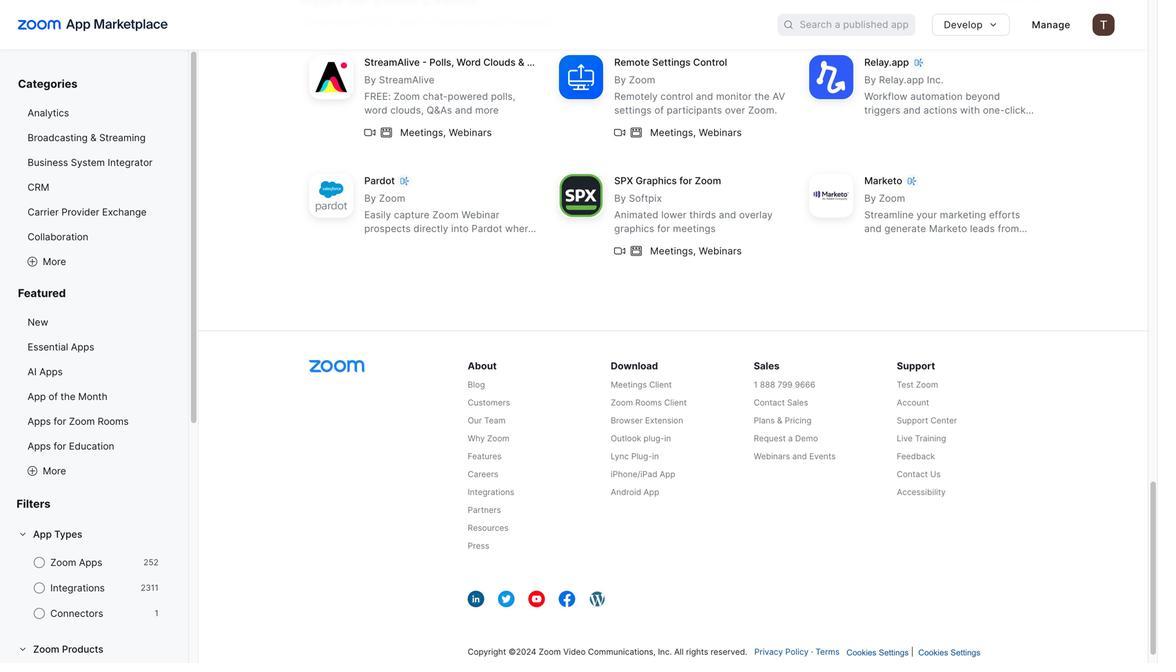 Task type: vqa. For each thing, say whether or not it's contained in the screenshot.


Task type: describe. For each thing, give the bounding box(es) containing it.
contact sales link
[[754, 397, 894, 410]]

0 vertical spatial integrations
[[468, 488, 514, 498]]

types
[[54, 529, 82, 541]]

business system integrator link
[[17, 152, 172, 174]]

for down the 'apps for zoom rooms' at the left
[[54, 441, 66, 453]]

be
[[435, 251, 446, 263]]

contact us link
[[897, 469, 1037, 481]]

privacy policy · terms
[[755, 648, 840, 658]]

pricing
[[785, 416, 812, 426]]

1 vertical spatial streamalive
[[379, 74, 435, 86]]

lower
[[661, 209, 687, 221]]

in for plug-
[[664, 434, 671, 444]]

apps for education
[[28, 441, 114, 453]]

collaboration link
[[17, 226, 172, 248]]

android app
[[611, 488, 659, 498]]

zoom up streamline
[[879, 193, 906, 205]]

app down 'lync plug-in' link
[[660, 470, 676, 480]]

1 for 1
[[155, 609, 159, 619]]

careers link
[[468, 469, 608, 481]]

us
[[930, 470, 941, 480]]

apps for ai apps
[[39, 366, 63, 378]]

more for featured
[[43, 466, 66, 477]]

apps down the 'apps for zoom rooms' at the left
[[28, 441, 51, 453]]

0 horizontal spatial more
[[331, 15, 358, 29]]

why zoom link
[[468, 433, 608, 446]]

blog link
[[468, 379, 608, 392]]

graphics
[[614, 223, 655, 235]]

zoom.
[[748, 105, 777, 116]]

broadcasting & streaming
[[28, 132, 146, 144]]

categories button
[[17, 77, 172, 102]]

2 cookies settings button from the left
[[919, 649, 981, 658]]

1 vertical spatial client
[[664, 398, 687, 408]]

featured
[[18, 287, 66, 300]]

2 cookies from the left
[[919, 649, 948, 658]]

participants for monitor
[[667, 105, 722, 116]]

animated
[[614, 209, 659, 221]]

word
[[457, 57, 481, 68]]

by down 'search' "text box"
[[864, 74, 876, 86]]

to
[[475, 251, 484, 263]]

for right the roi
[[382, 15, 397, 29]]

lync plug-in link
[[611, 451, 751, 463]]

remote settings control by zoom remotely control and monitor the av settings of participants over zoom.
[[614, 57, 785, 116]]

integrations link
[[468, 487, 608, 499]]

wheels
[[565, 57, 599, 68]]

graphics
[[636, 175, 677, 187]]

roi
[[361, 15, 379, 29]]

careers
[[468, 470, 498, 480]]

contact for contact sales
[[754, 398, 785, 408]]

settings
[[614, 105, 652, 116]]

0 horizontal spatial inc.
[[658, 648, 672, 658]]

zoom inside dropdown button
[[33, 644, 59, 656]]

communications,
[[588, 648, 656, 658]]

accessibility link
[[897, 487, 1037, 499]]

exchange
[[102, 207, 147, 218]]

categories
[[18, 77, 77, 91]]

1 for 1 888 799 9666
[[754, 380, 758, 390]]

by inside by zoom streamline your marketing efforts and generate marketo leads from zoom webinar participants with this native marketo integration.
[[864, 193, 876, 205]]

meetings, webinars for powered
[[400, 127, 492, 139]]

browser extension link
[[611, 415, 751, 428]]

polls,
[[491, 91, 516, 103]]

1 horizontal spatial sales
[[787, 398, 808, 408]]

more for categories
[[43, 256, 66, 268]]

chat-
[[423, 91, 448, 103]]

zoom products
[[33, 644, 103, 656]]

free:
[[364, 91, 391, 103]]

terms
[[816, 648, 840, 658]]

our team link
[[468, 415, 608, 428]]

drive
[[301, 15, 328, 29]]

for down lower
[[657, 223, 670, 235]]

outlook plug-in
[[611, 434, 671, 444]]

spx graphics for zoom by softpix animated lower thirds and overlay graphics for meetings
[[614, 175, 773, 235]]

and down demo
[[793, 452, 807, 462]]

banner containing develop
[[0, 0, 1148, 50]]

lync
[[611, 452, 629, 462]]

for inside 'link'
[[54, 416, 66, 428]]

0 vertical spatial client
[[649, 380, 672, 390]]

system
[[71, 157, 105, 169]]

webinars and events link
[[754, 451, 894, 463]]

account
[[897, 398, 929, 408]]

zoom left video at bottom
[[539, 648, 561, 658]]

meetings
[[673, 223, 716, 235]]

month
[[78, 391, 108, 403]]

apps for essential apps
[[71, 342, 94, 353]]

|
[[911, 648, 914, 658]]

about link
[[468, 359, 608, 374]]

©2024
[[509, 648, 537, 658]]

meetings client link
[[611, 379, 751, 392]]

pardot inside by zoom easily capture zoom webinar prospects directly into pardot where standard marketing automation processes can be used to follow up.
[[472, 223, 503, 235]]

request a demo link
[[754, 433, 894, 446]]

webinars for meetings
[[699, 246, 742, 257]]

privacy
[[755, 648, 783, 658]]

essential apps link
[[17, 336, 172, 359]]

overlay
[[739, 209, 773, 221]]

featured button
[[17, 287, 172, 312]]

rights
[[686, 648, 708, 658]]

zoom inside spx graphics for zoom by softpix animated lower thirds and overlay graphics for meetings
[[695, 175, 721, 187]]

app types
[[33, 529, 82, 541]]

events
[[520, 15, 555, 29]]

partners link
[[468, 505, 608, 517]]

new link
[[17, 312, 172, 334]]

the inside remote settings control by zoom remotely control and monitor the av settings of participants over zoom.
[[755, 91, 770, 103]]

settings for control
[[652, 57, 691, 68]]

& for broadcasting & streaming
[[90, 132, 97, 144]]

spx
[[614, 175, 633, 187]]

clouds,
[[390, 105, 424, 116]]

zoom down types
[[50, 557, 76, 569]]

ai
[[28, 366, 37, 378]]

manage button
[[1021, 14, 1082, 36]]

analytics link
[[17, 102, 172, 124]]

request
[[754, 434, 786, 444]]

press
[[468, 542, 489, 552]]

prospects
[[364, 223, 411, 235]]

0 horizontal spatial the
[[61, 391, 75, 403]]

browser extension
[[611, 416, 683, 426]]

resources link
[[468, 523, 608, 535]]

zoom down team
[[487, 434, 510, 444]]

zoom right 'test'
[[916, 380, 938, 390]]

zoom up easily
[[379, 193, 405, 205]]

contact us
[[897, 470, 941, 480]]

spinner
[[527, 57, 563, 68]]

q&as
[[427, 105, 452, 116]]

and inside spx graphics for zoom by softpix animated lower thirds and overlay graphics for meetings
[[719, 209, 736, 221]]

why
[[468, 434, 485, 444]]

9666
[[795, 380, 816, 390]]

meetings, for for
[[650, 246, 696, 257]]

iphone/ipad app
[[611, 470, 676, 480]]

crm link
[[17, 177, 172, 199]]

more inside streamalive - polls, word clouds & spinner wheels by streamalive free: zoom chat-powered polls, word clouds, q&as and more
[[475, 105, 499, 116]]

webinar inside by zoom easily capture zoom webinar prospects directly into pardot where standard marketing automation processes can be used to follow up.
[[462, 209, 500, 221]]

team
[[484, 416, 506, 426]]

products
[[62, 644, 103, 656]]

webinars down request
[[754, 452, 790, 462]]

outlook
[[611, 434, 641, 444]]

0 vertical spatial inc.
[[927, 74, 944, 86]]



Task type: locate. For each thing, give the bounding box(es) containing it.
2 horizontal spatial settings
[[951, 649, 981, 658]]

copyright ©2024 zoom video communications, inc. all rights reserved.
[[468, 648, 748, 658]]

the up zoom.
[[755, 91, 770, 103]]

business system integrator
[[28, 157, 153, 169]]

1 horizontal spatial more
[[475, 105, 499, 116]]

participants up integration.
[[934, 237, 990, 249]]

sales up 888
[[754, 361, 780, 372]]

native
[[864, 251, 893, 263]]

0 vertical spatial your
[[400, 15, 423, 29]]

and right the control
[[696, 91, 713, 103]]

the
[[755, 91, 770, 103], [61, 391, 75, 403]]

and down streamline
[[864, 223, 882, 235]]

1 vertical spatial support
[[897, 416, 928, 426]]

rooms down app of the month link
[[98, 416, 129, 428]]

marketo up integration.
[[929, 223, 967, 235]]

& inside plans & pricing 'link'
[[777, 416, 783, 426]]

contact for contact us
[[897, 470, 928, 480]]

1 more from the top
[[43, 256, 66, 268]]

support for support
[[897, 361, 935, 372]]

webinar up into
[[462, 209, 500, 221]]

support down account
[[897, 416, 928, 426]]

1 vertical spatial pardot
[[472, 223, 503, 235]]

apps right ai
[[39, 366, 63, 378]]

zoom up into
[[432, 209, 459, 221]]

participants inside by zoom streamline your marketing efforts and generate marketo leads from zoom webinar participants with this native marketo integration.
[[934, 237, 990, 249]]

demo
[[795, 434, 818, 444]]

webinars down meetings
[[699, 246, 742, 257]]

marketo up streamline
[[864, 175, 903, 187]]

0 horizontal spatial cookies
[[847, 649, 877, 658]]

apps down app of the month
[[28, 416, 51, 428]]

inc. down the develop "popup button" on the right top of the page
[[927, 74, 944, 86]]

zoom apps
[[50, 557, 102, 569]]

1 horizontal spatial settings
[[879, 649, 909, 658]]

inc.
[[927, 74, 944, 86], [658, 648, 672, 658]]

resources
[[468, 524, 509, 534]]

zoom inside remote settings control by zoom remotely control and monitor the av settings of participants over zoom.
[[629, 74, 655, 86]]

& inside streamalive - polls, word clouds & spinner wheels by streamalive free: zoom chat-powered polls, word clouds, q&as and more
[[518, 57, 525, 68]]

of inside remote settings control by zoom remotely control and monitor the av settings of participants over zoom.
[[655, 105, 664, 116]]

1 horizontal spatial participants
[[934, 237, 990, 249]]

marketing up leads
[[940, 209, 986, 221]]

app down iphone/ipad app
[[644, 488, 659, 498]]

zoom up native
[[864, 237, 891, 249]]

app types button
[[17, 524, 172, 546]]

2311
[[141, 584, 159, 594]]

by inside spx graphics for zoom by softpix animated lower thirds and overlay graphics for meetings
[[614, 193, 626, 205]]

live
[[897, 434, 913, 444]]

and right virtual
[[461, 15, 481, 29]]

0 vertical spatial of
[[655, 105, 664, 116]]

marketing down directly
[[409, 237, 455, 249]]

0 vertical spatial participants
[[667, 105, 722, 116]]

settings up the control
[[652, 57, 691, 68]]

webinars for powered
[[449, 127, 492, 139]]

lync plug-in
[[611, 452, 659, 462]]

1 vertical spatial of
[[49, 391, 58, 403]]

participants inside remote settings control by zoom remotely control and monitor the av settings of participants over zoom.
[[667, 105, 722, 116]]

& right the clouds
[[518, 57, 525, 68]]

meetings, down meetings
[[650, 246, 696, 257]]

directly
[[414, 223, 448, 235]]

powered
[[448, 91, 488, 103]]

webinars for participants
[[699, 127, 742, 139]]

with
[[993, 237, 1013, 249]]

0 vertical spatial webinar
[[462, 209, 500, 221]]

meetings, webinars down "q&as"
[[400, 127, 492, 139]]

zoom inside streamalive - polls, word clouds & spinner wheels by streamalive free: zoom chat-powered polls, word clouds, q&as and more
[[394, 91, 420, 103]]

1 horizontal spatial in
[[664, 434, 671, 444]]

apps for zoom rooms link
[[17, 411, 172, 433]]

and right thirds
[[719, 209, 736, 221]]

zoom up clouds,
[[394, 91, 420, 103]]

from
[[998, 223, 1019, 235]]

0 vertical spatial marketo
[[864, 175, 903, 187]]

& up business system integrator link on the top left
[[90, 132, 97, 144]]

1 cookies settings button from the left
[[847, 649, 909, 658]]

webinars down powered on the left of the page
[[449, 127, 492, 139]]

plans & pricing
[[754, 416, 812, 426]]

zoom rooms client
[[611, 398, 687, 408]]

0 horizontal spatial cookies settings button
[[847, 649, 909, 658]]

of down the control
[[655, 105, 664, 116]]

0 horizontal spatial webinar
[[462, 209, 500, 221]]

relay.app
[[864, 57, 909, 68], [879, 74, 924, 86]]

support up the test zoom
[[897, 361, 935, 372]]

0 horizontal spatial marketing
[[409, 237, 455, 249]]

cookies settings button left |
[[847, 649, 909, 658]]

and
[[461, 15, 481, 29], [696, 91, 713, 103], [455, 105, 473, 116], [719, 209, 736, 221], [864, 223, 882, 235], [793, 452, 807, 462]]

by up easily
[[364, 193, 376, 205]]

by inside streamalive - polls, word clouds & spinner wheels by streamalive free: zoom chat-powered polls, word clouds, q&as and more
[[364, 74, 376, 86]]

0 vertical spatial streamalive
[[364, 57, 420, 68]]

zoom up remotely
[[629, 74, 655, 86]]

settings
[[652, 57, 691, 68], [879, 649, 909, 658], [951, 649, 981, 658]]

by relay.app inc.
[[864, 74, 944, 86]]

iphone/ipad
[[611, 470, 658, 480]]

in down extension
[[664, 434, 671, 444]]

webinar inside by zoom streamline your marketing efforts and generate marketo leads from zoom webinar participants with this native marketo integration.
[[894, 237, 932, 249]]

0 horizontal spatial of
[[49, 391, 58, 403]]

0 vertical spatial relay.app
[[864, 57, 909, 68]]

0 vertical spatial the
[[755, 91, 770, 103]]

participants down the control
[[667, 105, 722, 116]]

sales up the pricing
[[787, 398, 808, 408]]

and inside streamalive - polls, word clouds & spinner wheels by streamalive free: zoom chat-powered polls, word clouds, q&as and more
[[455, 105, 473, 116]]

cookies right terms link
[[847, 649, 877, 658]]

customers
[[468, 398, 510, 408]]

zoom products button
[[17, 639, 172, 661]]

control
[[693, 57, 727, 68]]

888
[[760, 380, 775, 390]]

client down meetings client link
[[664, 398, 687, 408]]

capture
[[394, 209, 430, 221]]

1 vertical spatial marketing
[[409, 237, 455, 249]]

zoom up browser
[[611, 398, 633, 408]]

automation
[[458, 237, 510, 249]]

0 horizontal spatial contact
[[754, 398, 785, 408]]

the left month
[[61, 391, 75, 403]]

meetings, webinars for meetings
[[650, 246, 742, 257]]

webinars
[[449, 127, 492, 139], [699, 127, 742, 139], [699, 246, 742, 257], [754, 452, 790, 462]]

settings right |
[[951, 649, 981, 658]]

inc. left the all
[[658, 648, 672, 658]]

clouds
[[483, 57, 516, 68]]

your
[[400, 15, 423, 29], [917, 209, 937, 221]]

request a demo
[[754, 434, 818, 444]]

1 vertical spatial &
[[90, 132, 97, 144]]

all
[[674, 648, 684, 658]]

support
[[897, 361, 935, 372], [897, 416, 928, 426]]

zoom up thirds
[[695, 175, 721, 187]]

streamalive down -
[[379, 74, 435, 86]]

1 horizontal spatial 1
[[754, 380, 758, 390]]

0 horizontal spatial participants
[[667, 105, 722, 116]]

meetings, down the control
[[650, 127, 696, 139]]

marketing inside by zoom easily capture zoom webinar prospects directly into pardot where standard marketing automation processes can be used to follow up.
[[409, 237, 455, 249]]

by inside by zoom easily capture zoom webinar prospects directly into pardot where standard marketing automation processes can be used to follow up.
[[364, 193, 376, 205]]

webinar down generate
[[894, 237, 932, 249]]

a
[[788, 434, 793, 444]]

more down polls,
[[475, 105, 499, 116]]

streamalive
[[364, 57, 420, 68], [379, 74, 435, 86]]

1 vertical spatial in
[[652, 452, 659, 462]]

app of the month
[[28, 391, 108, 403]]

connectors
[[50, 608, 103, 620]]

support for support center
[[897, 416, 928, 426]]

meetings, for chat-
[[400, 127, 446, 139]]

marketo down generate
[[896, 251, 934, 263]]

0 vertical spatial pardot
[[364, 175, 395, 187]]

apps down "new" link
[[71, 342, 94, 353]]

1 cookies from the left
[[847, 649, 877, 658]]

for right graphics at top
[[680, 175, 692, 187]]

1 down 2311
[[155, 609, 159, 619]]

& for plans & pricing
[[777, 416, 783, 426]]

2 vertical spatial &
[[777, 416, 783, 426]]

cookies right |
[[919, 649, 948, 658]]

0 horizontal spatial in
[[652, 452, 659, 462]]

meetings, webinars for participants
[[650, 127, 742, 139]]

contact down 'feedback'
[[897, 470, 928, 480]]

test zoom link
[[897, 379, 1037, 392]]

rooms up browser extension
[[635, 398, 662, 408]]

processes
[[364, 251, 412, 263]]

& inside broadcasting & streaming link
[[90, 132, 97, 144]]

and inside remote settings control by zoom remotely control and monitor the av settings of participants over zoom.
[[696, 91, 713, 103]]

carrier provider exchange
[[28, 207, 147, 218]]

integrations
[[468, 488, 514, 498], [50, 583, 105, 595]]

crm
[[28, 182, 49, 193]]

marketing inside by zoom streamline your marketing efforts and generate marketo leads from zoom webinar participants with this native marketo integration.
[[940, 209, 986, 221]]

monitor
[[716, 91, 752, 103]]

and inside by zoom streamline your marketing efforts and generate marketo leads from zoom webinar participants with this native marketo integration.
[[864, 223, 882, 235]]

customers link
[[468, 397, 608, 410]]

feedback link
[[897, 451, 1037, 463]]

your inside by zoom streamline your marketing efforts and generate marketo leads from zoom webinar participants with this native marketo integration.
[[917, 209, 937, 221]]

app down ai
[[28, 391, 46, 403]]

more down "collaboration"
[[43, 256, 66, 268]]

events
[[810, 452, 836, 462]]

pardot up automation
[[472, 223, 503, 235]]

1 vertical spatial participants
[[934, 237, 990, 249]]

features
[[468, 452, 502, 462]]

0 horizontal spatial pardot
[[364, 175, 395, 187]]

0 horizontal spatial &
[[90, 132, 97, 144]]

0 vertical spatial more
[[331, 15, 358, 29]]

1 vertical spatial your
[[917, 209, 937, 221]]

0 horizontal spatial integrations
[[50, 583, 105, 595]]

of
[[655, 105, 664, 116], [49, 391, 58, 403]]

new
[[28, 317, 48, 329]]

marketo
[[864, 175, 903, 187], [929, 223, 967, 235], [896, 251, 934, 263]]

Search text field
[[800, 15, 916, 35]]

accessibility
[[897, 488, 946, 498]]

1 vertical spatial rooms
[[98, 416, 129, 428]]

meetings, webinars down the control
[[650, 127, 742, 139]]

training
[[915, 434, 946, 444]]

meetings, for of
[[650, 127, 696, 139]]

rooms inside 'link'
[[98, 416, 129, 428]]

banner
[[0, 0, 1148, 50]]

2 support from the top
[[897, 416, 928, 426]]

apps inside 'link'
[[28, 416, 51, 428]]

0 vertical spatial rooms
[[635, 398, 662, 408]]

1 vertical spatial integrations
[[50, 583, 105, 595]]

1 horizontal spatial of
[[655, 105, 664, 116]]

0 horizontal spatial rooms
[[98, 416, 129, 428]]

1 vertical spatial marketo
[[929, 223, 967, 235]]

1 vertical spatial more
[[475, 105, 499, 116]]

0 horizontal spatial sales
[[754, 361, 780, 372]]

app inside dropdown button
[[33, 529, 52, 541]]

carrier provider exchange link
[[17, 201, 172, 223]]

0 vertical spatial more
[[43, 256, 66, 268]]

webinars down over
[[699, 127, 742, 139]]

by down the spx
[[614, 193, 626, 205]]

support link
[[897, 359, 1037, 374]]

meetings, webinars down meetings
[[650, 246, 742, 257]]

1 vertical spatial contact
[[897, 470, 928, 480]]

1 horizontal spatial cookies settings button
[[919, 649, 981, 658]]

0 horizontal spatial settings
[[652, 57, 691, 68]]

outlook plug-in link
[[611, 433, 751, 446]]

app left types
[[33, 529, 52, 541]]

by up streamline
[[864, 193, 876, 205]]

0 vertical spatial marketing
[[940, 209, 986, 221]]

streamline
[[864, 209, 914, 221]]

terms link
[[816, 648, 840, 658]]

polls,
[[430, 57, 454, 68]]

1 horizontal spatial integrations
[[468, 488, 514, 498]]

by zoom streamline your marketing efforts and generate marketo leads from zoom webinar participants with this native marketo integration.
[[864, 193, 1032, 263]]

1 888 799 9666
[[754, 380, 816, 390]]

apps down app types dropdown button
[[79, 557, 102, 569]]

pardot up easily
[[364, 175, 395, 187]]

streamalive - polls, word clouds & spinner wheels by streamalive free: zoom chat-powered polls, word clouds, q&as and more
[[364, 57, 599, 116]]

0 horizontal spatial your
[[400, 15, 423, 29]]

& right the plans
[[777, 416, 783, 426]]

1 horizontal spatial your
[[917, 209, 937, 221]]

search a published app element
[[778, 14, 916, 36]]

by inside remote settings control by zoom remotely control and monitor the av settings of participants over zoom.
[[614, 74, 626, 86]]

2 vertical spatial marketo
[[896, 251, 934, 263]]

participants for marketo
[[934, 237, 990, 249]]

contact down 888
[[754, 398, 785, 408]]

1 vertical spatial relay.app
[[879, 74, 924, 86]]

1 horizontal spatial webinar
[[894, 237, 932, 249]]

integrations up the connectors
[[50, 583, 105, 595]]

settings inside remote settings control by zoom remotely control and monitor the av settings of participants over zoom.
[[652, 57, 691, 68]]

1 vertical spatial inc.
[[658, 648, 672, 658]]

contact sales
[[754, 398, 808, 408]]

integrations up the partners
[[468, 488, 514, 498]]

settings for |
[[879, 649, 909, 658]]

in for plug-
[[652, 452, 659, 462]]

1 horizontal spatial &
[[518, 57, 525, 68]]

standard
[[364, 237, 406, 249]]

1 horizontal spatial cookies
[[919, 649, 948, 658]]

zoom left products
[[33, 644, 59, 656]]

0 horizontal spatial 1
[[155, 609, 159, 619]]

video
[[563, 648, 586, 658]]

integration.
[[937, 251, 990, 263]]

apps for zoom apps
[[79, 557, 102, 569]]

zoom inside 'link'
[[69, 416, 95, 428]]

1 left 888
[[754, 380, 758, 390]]

for down app of the month
[[54, 416, 66, 428]]

plug-
[[644, 434, 664, 444]]

collaboration
[[28, 231, 88, 243]]

ai apps
[[28, 366, 63, 378]]

0 vertical spatial 1
[[754, 380, 758, 390]]

1 horizontal spatial marketing
[[940, 209, 986, 221]]

0 vertical spatial sales
[[754, 361, 780, 372]]

cookies settings button
[[847, 649, 909, 658], [919, 649, 981, 658]]

1 horizontal spatial rooms
[[635, 398, 662, 408]]

and down powered on the left of the page
[[455, 105, 473, 116]]

client up the zoom rooms client
[[649, 380, 672, 390]]

1 horizontal spatial contact
[[897, 470, 928, 480]]

sales
[[754, 361, 780, 372], [787, 398, 808, 408]]

1 vertical spatial the
[[61, 391, 75, 403]]

2 more from the top
[[43, 466, 66, 477]]

0 vertical spatial &
[[518, 57, 525, 68]]

more
[[331, 15, 358, 29], [475, 105, 499, 116]]

streamalive left -
[[364, 57, 420, 68]]

more down apps for education
[[43, 466, 66, 477]]

used
[[449, 251, 472, 263]]

cookies settings button right |
[[919, 649, 981, 658]]

1 vertical spatial 1
[[155, 609, 159, 619]]

our
[[468, 416, 482, 426]]

in down plug-
[[652, 452, 659, 462]]

1 vertical spatial webinar
[[894, 237, 932, 249]]

extension
[[645, 416, 683, 426]]

1 horizontal spatial the
[[755, 91, 770, 103]]

by
[[364, 74, 376, 86], [614, 74, 626, 86], [864, 74, 876, 86], [364, 193, 376, 205], [614, 193, 626, 205], [864, 193, 876, 205]]

of down ai apps
[[49, 391, 58, 403]]

1 horizontal spatial pardot
[[472, 223, 503, 235]]

meetings, down clouds,
[[400, 127, 446, 139]]

blog
[[468, 380, 485, 390]]

1 vertical spatial more
[[43, 466, 66, 477]]

1 support from the top
[[897, 361, 935, 372]]

filters
[[17, 498, 51, 511]]

cookies
[[847, 649, 877, 658], [919, 649, 948, 658]]

your up generate
[[917, 209, 937, 221]]

essential
[[28, 342, 68, 353]]

provider
[[61, 207, 99, 218]]

zoom up education
[[69, 416, 95, 428]]

over
[[725, 105, 746, 116]]

0 vertical spatial contact
[[754, 398, 785, 408]]

your left virtual
[[400, 15, 423, 29]]

by down remote
[[614, 74, 626, 86]]

in
[[664, 434, 671, 444], [652, 452, 659, 462]]

0 vertical spatial in
[[664, 434, 671, 444]]

about
[[468, 361, 497, 372]]

partners
[[468, 506, 501, 516]]

1 horizontal spatial inc.
[[927, 74, 944, 86]]

by up the free:
[[364, 74, 376, 86]]

1 vertical spatial sales
[[787, 398, 808, 408]]

cookies settings | cookies settings
[[847, 648, 981, 658]]

more left the roi
[[331, 15, 358, 29]]

settings left |
[[879, 649, 909, 658]]

0 vertical spatial support
[[897, 361, 935, 372]]

2 horizontal spatial &
[[777, 416, 783, 426]]



